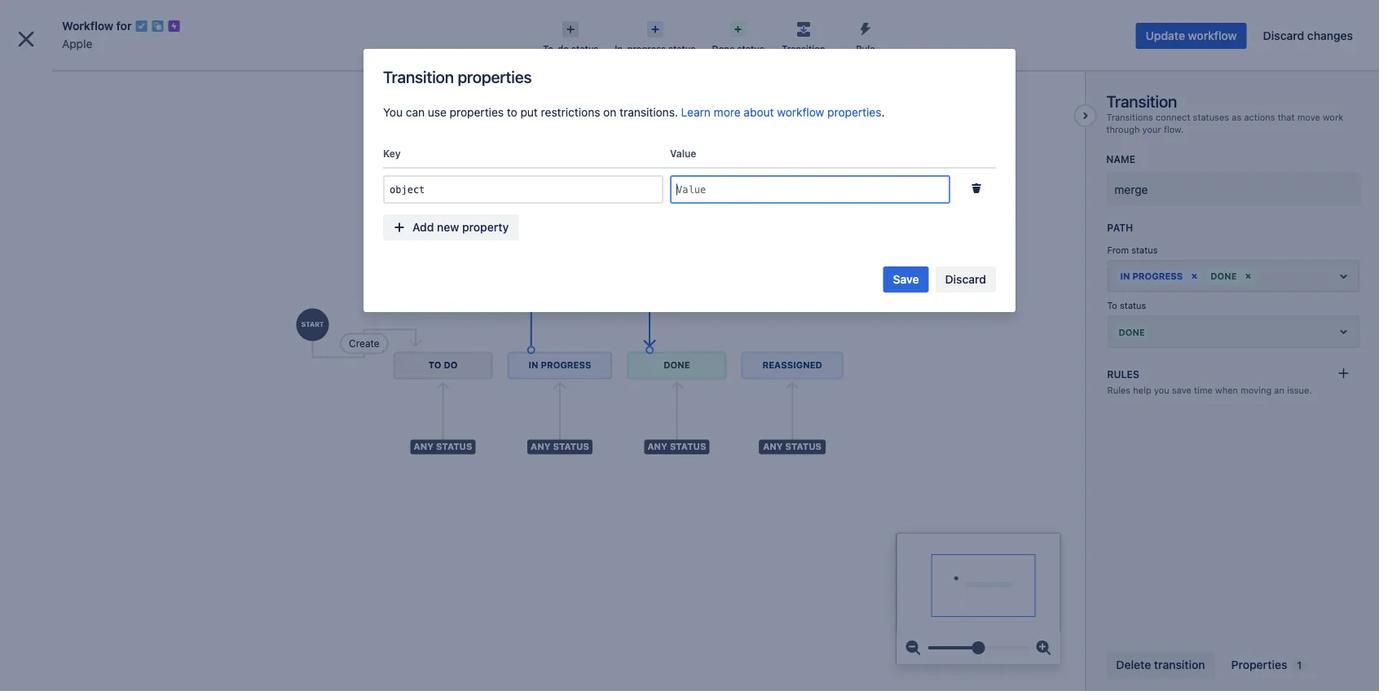 Task type: locate. For each thing, give the bounding box(es) containing it.
transition inside the "transition transitions connect statuses as actions that move work through your flow."
[[1107, 91, 1178, 110]]

you
[[1155, 385, 1170, 395]]

properties
[[458, 67, 532, 86], [450, 106, 504, 119], [828, 106, 882, 119]]

close workflow editor image
[[13, 26, 39, 52]]

1 vertical spatial discard
[[945, 273, 987, 286]]

transition for transition transitions connect statuses as actions that move work through your flow.
[[1107, 91, 1178, 110]]

you're in the workflow viewfinder, use the arrow keys to move it element
[[897, 534, 1060, 632]]

transition inside popup button
[[782, 44, 826, 54]]

2 clear image from the left
[[1243, 270, 1256, 283]]

jira image
[[42, 13, 85, 32], [42, 13, 85, 32]]

2 horizontal spatial transition
[[1107, 91, 1178, 110]]

transition left rule
[[782, 44, 826, 54]]

issue.
[[1288, 385, 1313, 395]]

discard inside transition dialog
[[1264, 29, 1305, 42]]

from status element
[[1108, 260, 1361, 293]]

delete
[[1117, 658, 1152, 672]]

merge
[[1115, 183, 1149, 196]]

transition
[[782, 44, 826, 54], [383, 67, 454, 86], [1107, 91, 1178, 110]]

done
[[712, 44, 735, 54], [1211, 271, 1238, 282], [1119, 327, 1146, 337]]

in
[[1121, 271, 1131, 282]]

transition
[[1155, 658, 1206, 672]]

path
[[1108, 222, 1134, 234]]

properties down rule
[[828, 106, 882, 119]]

rules for rules
[[1108, 368, 1140, 380]]

discard
[[1264, 29, 1305, 42], [945, 273, 987, 286]]

an
[[1275, 385, 1285, 395]]

1 vertical spatial workflow
[[777, 106, 825, 119]]

rule
[[856, 44, 876, 54]]

2 rules from the top
[[1108, 385, 1131, 395]]

done up the more
[[712, 44, 735, 54]]

transition up 'transitions'
[[1107, 91, 1178, 110]]

workflow
[[1189, 29, 1238, 42], [777, 106, 825, 119]]

1 clear image from the left
[[1188, 270, 1201, 283]]

to
[[507, 106, 518, 119]]

1 horizontal spatial transition
[[782, 44, 826, 54]]

clear image up to status element on the right
[[1243, 270, 1256, 283]]

2 open image from the top
[[1334, 322, 1354, 342]]

status right to
[[1120, 300, 1147, 311]]

1 horizontal spatial done
[[1119, 327, 1146, 337]]

done down to status
[[1119, 327, 1146, 337]]

create
[[645, 15, 680, 29]]

transition button
[[773, 16, 835, 55]]

done inside from status element
[[1211, 271, 1238, 282]]

status for from status
[[1132, 245, 1158, 256]]

2 vertical spatial transition
[[1107, 91, 1178, 110]]

done status button
[[704, 16, 773, 55]]

time
[[1195, 385, 1213, 395]]

add rule image
[[1338, 367, 1351, 380]]

banner
[[0, 0, 1380, 46]]

rules for rules help you save time when moving an issue.
[[1108, 385, 1131, 395]]

properties
[[1232, 658, 1288, 672]]

status right from
[[1132, 245, 1158, 256]]

0 horizontal spatial transition
[[383, 67, 454, 86]]

changes
[[1308, 29, 1354, 42]]

0 vertical spatial rules
[[1108, 368, 1140, 380]]

0 vertical spatial done
[[712, 44, 735, 54]]

assets link
[[522, 9, 568, 35]]

discard right save
[[945, 273, 987, 286]]

clear image right progress
[[1188, 270, 1201, 283]]

add new property button
[[383, 214, 519, 241]]

1 horizontal spatial clear image
[[1243, 270, 1256, 283]]

add new property
[[413, 221, 509, 234]]

1 vertical spatial rules
[[1108, 385, 1131, 395]]

create button
[[635, 9, 690, 35]]

1 vertical spatial done
[[1211, 271, 1238, 282]]

open image
[[1334, 267, 1354, 286], [1334, 322, 1354, 342]]

you can use properties to put restrictions on transitions. learn more about workflow properties .
[[383, 106, 885, 119]]

you
[[383, 106, 403, 119]]

status down create button
[[669, 44, 696, 54]]

new
[[437, 221, 459, 234]]

1 horizontal spatial discard
[[1264, 29, 1305, 42]]

0 horizontal spatial done
[[712, 44, 735, 54]]

from status
[[1108, 245, 1158, 256]]

discard for discard changes
[[1264, 29, 1305, 42]]

1 rules from the top
[[1108, 368, 1140, 380]]

transition up can
[[383, 67, 454, 86]]

add
[[413, 221, 434, 234]]

value
[[670, 148, 697, 159]]

properties left to
[[450, 106, 504, 119]]

0 vertical spatial workflow
[[1189, 29, 1238, 42]]

0 horizontal spatial clear image
[[1188, 270, 1201, 283]]

rules
[[1108, 368, 1140, 380], [1108, 385, 1131, 395]]

apple
[[62, 37, 92, 51]]

1 vertical spatial open image
[[1334, 322, 1354, 342]]

workflow inside transition properties dialog
[[777, 106, 825, 119]]

status
[[572, 44, 599, 54], [669, 44, 696, 54], [738, 44, 765, 54], [1132, 245, 1158, 256], [1120, 300, 1147, 311]]

0 horizontal spatial workflow
[[777, 106, 825, 119]]

as
[[1232, 112, 1242, 122]]

2 vertical spatial done
[[1119, 327, 1146, 337]]

connect
[[1156, 112, 1191, 122]]

delete transition button
[[1107, 652, 1216, 678]]

move
[[1298, 112, 1321, 122]]

save
[[1173, 385, 1192, 395]]

workflow right 'update' in the top right of the page
[[1189, 29, 1238, 42]]

0 horizontal spatial discard
[[945, 273, 987, 286]]

rules left the help
[[1108, 385, 1131, 395]]

about
[[744, 106, 774, 119]]

discard inside transition properties dialog
[[945, 273, 987, 286]]

open image inside to status element
[[1334, 322, 1354, 342]]

transition for transition
[[782, 44, 826, 54]]

on
[[604, 106, 617, 119]]

clear image
[[1188, 270, 1201, 283], [1243, 270, 1256, 283]]

1 vertical spatial transition
[[383, 67, 454, 86]]

open image inside from status element
[[1334, 267, 1354, 286]]

discard button
[[936, 267, 997, 293]]

1 open image from the top
[[1334, 267, 1354, 286]]

property
[[462, 221, 509, 234]]

workflow right 'about'
[[777, 106, 825, 119]]

0 vertical spatial open image
[[1334, 267, 1354, 286]]

discard changes
[[1264, 29, 1354, 42]]

Key field
[[385, 177, 662, 202]]

to-do status
[[543, 44, 599, 54]]

status left transition popup button
[[738, 44, 765, 54]]

statuses
[[1194, 112, 1230, 122]]

discard left changes
[[1264, 29, 1305, 42]]

2 horizontal spatial done
[[1211, 271, 1238, 282]]

workflow
[[62, 19, 113, 33]]

transition for transition properties
[[383, 67, 454, 86]]

status right do
[[572, 44, 599, 54]]

status inside popup button
[[738, 44, 765, 54]]

1 horizontal spatial workflow
[[1189, 29, 1238, 42]]

to
[[1108, 300, 1118, 311]]

transition dialog
[[0, 0, 1380, 692]]

can
[[406, 106, 425, 119]]

done up to status element on the right
[[1211, 271, 1238, 282]]

to status element
[[1108, 315, 1361, 348]]

1
[[1298, 660, 1302, 672]]

zoom in image
[[1034, 639, 1054, 658]]

rules up the help
[[1108, 368, 1140, 380]]

in-
[[615, 44, 627, 54]]

status for done status
[[738, 44, 765, 54]]

your
[[1143, 125, 1162, 135]]

to status
[[1108, 300, 1147, 311]]

0 vertical spatial transition
[[782, 44, 826, 54]]

0 vertical spatial discard
[[1264, 29, 1305, 42]]



Task type: vqa. For each thing, say whether or not it's contained in the screenshot.
Discard inside the Transition properties Dialog
yes



Task type: describe. For each thing, give the bounding box(es) containing it.
key
[[383, 148, 401, 159]]

when
[[1216, 385, 1239, 395]]

clear image for done
[[1243, 270, 1256, 283]]

Value field
[[672, 177, 949, 202]]

in-progress status button
[[607, 16, 704, 55]]

actions
[[1245, 112, 1276, 122]]

rule button
[[835, 16, 897, 55]]

rules help you save time when moving an issue.
[[1108, 385, 1313, 395]]

save
[[893, 273, 919, 286]]

from
[[1108, 245, 1129, 256]]

transition transitions connect statuses as actions that move work through your flow.
[[1107, 91, 1344, 135]]

to-do status button
[[535, 16, 607, 55]]

workflow inside "button"
[[1189, 29, 1238, 42]]

transitions
[[1107, 112, 1154, 122]]

update workflow button
[[1136, 23, 1247, 49]]

assets
[[526, 15, 563, 29]]

properties up to
[[458, 67, 532, 86]]

primary element
[[10, 0, 1070, 45]]

done status
[[712, 44, 765, 54]]

help
[[1134, 385, 1152, 395]]

for
[[116, 19, 132, 33]]

Zoom level range field
[[928, 632, 1029, 665]]

clear image for in progress
[[1188, 270, 1201, 283]]

transition properties dialog
[[364, 49, 1016, 312]]

do
[[558, 44, 569, 54]]

progress
[[627, 44, 666, 54]]

status for to status
[[1120, 300, 1147, 311]]

zoom out image
[[904, 639, 923, 658]]

update workflow
[[1146, 29, 1238, 42]]

save button
[[884, 267, 929, 293]]

more
[[714, 106, 741, 119]]

workflow for
[[62, 19, 132, 33]]

done inside popup button
[[712, 44, 735, 54]]

through
[[1107, 125, 1140, 135]]

delete transition
[[1117, 658, 1206, 672]]

delete property image
[[967, 179, 987, 198]]

flow.
[[1164, 125, 1184, 135]]

learn
[[681, 106, 711, 119]]

to-
[[543, 44, 558, 54]]

name
[[1107, 154, 1136, 165]]

put
[[521, 106, 538, 119]]

open image for in progress
[[1334, 267, 1354, 286]]

banner containing assets
[[0, 0, 1380, 46]]

done inside to status element
[[1119, 327, 1146, 337]]

apple link
[[62, 34, 92, 54]]

transition properties
[[383, 67, 532, 86]]

that
[[1278, 112, 1295, 122]]

Search field
[[1070, 9, 1233, 35]]

restrictions
[[541, 106, 601, 119]]

progress
[[1133, 271, 1183, 282]]

discard changes button
[[1254, 23, 1363, 49]]

in progress
[[1121, 271, 1183, 282]]

work
[[1323, 112, 1344, 122]]

learn more about workflow properties link
[[681, 106, 882, 119]]

in-progress status
[[615, 44, 696, 54]]

transitions.
[[620, 106, 678, 119]]

open image for done
[[1334, 322, 1354, 342]]

.
[[882, 106, 885, 119]]

use
[[428, 106, 447, 119]]

update
[[1146, 29, 1186, 42]]

discard for discard
[[945, 273, 987, 286]]

moving
[[1241, 385, 1272, 395]]



